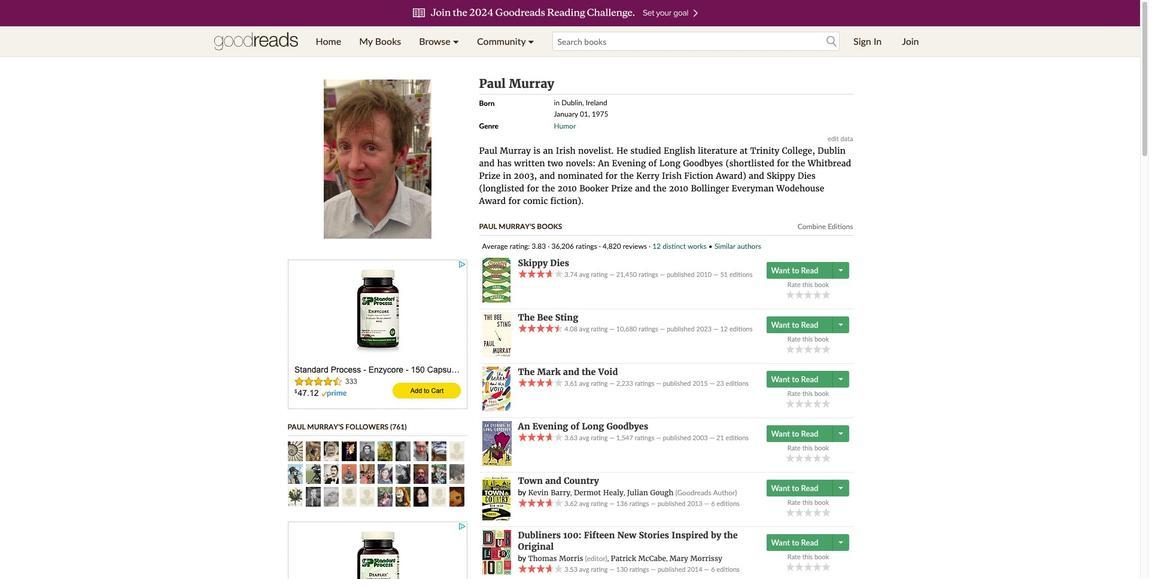 Task type: describe. For each thing, give the bounding box(es) containing it.
0 horizontal spatial 2010
[[558, 183, 577, 194]]

the bee sting
[[518, 313, 579, 323]]

rate this book for skippy dies
[[788, 280, 829, 288]]

to for the bee sting
[[792, 320, 800, 330]]

2 horizontal spatial 2010
[[697, 271, 712, 278]]

town and country link
[[518, 476, 599, 487]]

skippy dies image
[[482, 258, 510, 303]]

2015
[[693, 380, 708, 387]]

morris
[[559, 554, 583, 563]]

the mark and the void heading
[[518, 367, 618, 378]]

1 horizontal spatial 12
[[720, 325, 728, 333]]

skippy dies
[[518, 258, 569, 269]]

rate for the mark and the void
[[788, 389, 801, 397]]

town and country image
[[482, 476, 510, 521]]

read for the mark and the void
[[801, 374, 819, 384]]

humor link
[[554, 122, 576, 131]]

— left 136
[[610, 500, 615, 508]]

ratings for 130
[[630, 566, 649, 574]]

1 vertical spatial evening
[[533, 421, 568, 432]]

book for an evening of long goodbyes
[[815, 444, 829, 452]]

combine editions link
[[798, 222, 853, 231]]

town and country heading
[[518, 476, 599, 487]]

—                 published                2013               — 6 editions
[[649, 500, 740, 508]]

2023
[[697, 325, 712, 333]]

paul murray's books link
[[479, 222, 562, 231]]

evening inside humor edit data paul murray is an irish novelist. he studied english literature at trinity college, dublin and has written two novels: an evening of long goodbyes (shortlisted for the whitbread prize in 2003, and nominated for the kerry irish fiction award) and skippy dies (longlisted for the 2010 booker prize and the 2010 bollinger everyman wodehouse award for comic fiction).
[[612, 158, 646, 169]]

paul for paul murray
[[479, 76, 506, 91]]

skippy inside humor edit data paul murray is an irish novelist. he studied english literature at trinity college, dublin and has written two novels: an evening of long goodbyes (shortlisted for the whitbread prize in 2003, and nominated for the kerry irish fiction award) and skippy dies (longlisted for the 2010 booker prize and the 2010 bollinger everyman wodehouse award for comic fiction).
[[767, 171, 795, 181]]

an
[[543, 145, 553, 156]]

january
[[554, 110, 578, 119]]

combine editions
[[798, 222, 853, 231]]

, up 136
[[624, 489, 625, 498]]

english
[[664, 145, 696, 156]]

the down "kerry"
[[653, 183, 667, 194]]

editions down 'morrissy'
[[717, 566, 740, 574]]

want for the mark and the void
[[771, 374, 790, 384]]

award)
[[716, 171, 747, 181]]

1 vertical spatial an
[[518, 421, 530, 432]]

similar authors link
[[715, 242, 761, 251]]

— right 1,547
[[656, 434, 662, 442]]

for down (longlisted
[[509, 196, 521, 207]]

5 this from the top
[[803, 498, 813, 506]]

2003,
[[514, 171, 537, 181]]

6 book from the top
[[815, 553, 829, 561]]

the left "kerry"
[[620, 171, 634, 181]]

•
[[709, 242, 713, 251]]

—                 published                2010               — 51 editions
[[658, 271, 753, 278]]

followers
[[346, 423, 389, 432]]

morrissy
[[691, 554, 723, 563]]

my
[[359, 35, 373, 47]]

an evening of long goodbyes link
[[518, 421, 649, 432]]

inspired
[[672, 530, 709, 541]]

ratings for 136
[[630, 500, 649, 508]]

rate for skippy dies
[[788, 280, 801, 288]]

published down mary
[[658, 566, 686, 574]]

skippy dies heading
[[518, 258, 569, 269]]

join goodreads' 2024 reading challenge image
[[91, 0, 1049, 26]]

2 vertical spatial by
[[518, 554, 526, 563]]

6 to from the top
[[792, 538, 800, 547]]

browse ▾
[[419, 35, 459, 47]]

born
[[479, 99, 495, 108]]

original
[[518, 542, 554, 553]]

two
[[548, 158, 563, 169]]

— down void
[[610, 380, 615, 387]]

novels:
[[566, 158, 596, 169]]

6 avg from the top
[[579, 566, 589, 574]]

— left 10,680
[[610, 325, 615, 333]]

genre
[[479, 122, 499, 131]]

in inside in dublin, ireland january 01, 1975 genre
[[554, 98, 560, 107]]

editions for the bee sting
[[730, 325, 753, 333]]

6 read from the top
[[801, 538, 819, 547]]

— left 23
[[710, 380, 715, 387]]

0 horizontal spatial goodbyes
[[607, 421, 649, 432]]

for up comic
[[527, 183, 539, 194]]

01,
[[580, 110, 590, 119]]

6 for dermot
[[711, 500, 715, 508]]

avg for bee
[[579, 325, 589, 333]]

long inside humor edit data paul murray is an irish novelist. he studied english literature at trinity college, dublin and has written two novels: an evening of long goodbyes (shortlisted for the whitbread prize in 2003, and nominated for the kerry irish fiction award) and skippy dies (longlisted for the 2010 booker prize and the 2010 bollinger everyman wodehouse award for comic fiction).
[[660, 158, 681, 169]]

rate for the bee sting
[[788, 335, 801, 343]]

and up everyman
[[749, 171, 765, 181]]

bollinger
[[691, 183, 729, 194]]

edit data link
[[828, 135, 853, 142]]

similar
[[715, 242, 736, 251]]

6 want to read button from the top
[[767, 534, 834, 551]]

to for an evening of long goodbyes
[[792, 429, 800, 439]]

want to read button for skippy dies
[[767, 262, 834, 279]]

distinct
[[663, 242, 686, 251]]

5 to from the top
[[792, 483, 800, 493]]

0 horizontal spatial long
[[582, 421, 604, 432]]

avg for evening
[[579, 434, 589, 442]]

book for the bee sting
[[815, 335, 829, 343]]

the bee sting image
[[482, 313, 512, 357]]

sign
[[854, 35, 872, 47]]

paul murray image
[[324, 80, 431, 239]]

want to read button for the mark and the void
[[767, 371, 834, 388]]

books
[[375, 35, 401, 47]]

book for skippy dies
[[815, 280, 829, 288]]

2003
[[693, 434, 708, 442]]

ratings for 10,680
[[639, 325, 658, 333]]

country
[[564, 476, 599, 487]]

my books
[[359, 35, 401, 47]]

rate for an evening of long goodbyes
[[788, 444, 801, 452]]

data
[[841, 135, 853, 142]]

town and country by kevin barry , dermot healy , julian gough (goodreads author)
[[518, 476, 737, 498]]

published for an evening of long goodbyes
[[663, 434, 691, 442]]

dubliners 100: fifteen new stories inspired by the original link
[[518, 530, 738, 553]]

in dublin, ireland january 01, 1975 genre
[[479, 98, 609, 131]]

and inside town and country by kevin barry , dermot healy , julian gough (goodreads author)
[[545, 476, 562, 487]]

dublin
[[818, 145, 846, 156]]

1 horizontal spatial prize
[[611, 183, 633, 194]]

want to read for the mark and the void
[[771, 374, 819, 384]]

thomas    morris link
[[528, 554, 583, 563]]

dubliners 100: fifteen new stories inspired by the original heading
[[518, 530, 738, 553]]

5 want to read from the top
[[771, 483, 819, 493]]

ratings for 36,206
[[576, 242, 597, 251]]

average rating: 3.83 · 36,206 ratings     · 4,820 reviews     · 12 distinct works • similar authors
[[482, 242, 761, 251]]

published down gough at the bottom of the page
[[658, 500, 686, 508]]

menu containing home
[[307, 26, 543, 56]]

goodbyes inside humor edit data paul murray is an irish novelist. he studied english literature at trinity college, dublin and has written two novels: an evening of long goodbyes (shortlisted for the whitbread prize in 2003, and nominated for the kerry irish fiction award) and skippy dies (longlisted for the 2010 booker prize and the 2010 bollinger everyman wodehouse award for comic fiction).
[[683, 158, 723, 169]]

— left 21
[[710, 434, 715, 442]]

and down "kerry"
[[635, 183, 651, 194]]

dubliners 100: fifteen new stories inspired by the original by thomas    morris (editor) , patrick mccabe , mary morrissy
[[518, 530, 738, 563]]

town
[[518, 476, 543, 487]]

published for skippy dies
[[667, 271, 695, 278]]

3.53
[[565, 566, 578, 574]]

want for an evening of long goodbyes
[[771, 429, 790, 439]]

10,680
[[617, 325, 637, 333]]

— right 2013
[[704, 500, 710, 508]]

3.62 avg rating — 136 ratings
[[563, 500, 649, 508]]

100:
[[563, 530, 582, 541]]

julian gough link
[[627, 489, 674, 498]]

reviews
[[623, 242, 647, 251]]

—                 published                2015               — 23 editions
[[655, 380, 749, 387]]

browse
[[419, 35, 451, 47]]

combine
[[798, 222, 826, 231]]

12 distinct works link
[[653, 242, 707, 251]]

0 horizontal spatial prize
[[479, 171, 501, 181]]

36,206
[[552, 242, 574, 251]]

thomas
[[528, 554, 557, 563]]

works
[[688, 242, 707, 251]]

6 for the
[[711, 566, 715, 574]]

dies inside humor edit data paul murray is an irish novelist. he studied english literature at trinity college, dublin and has written two novels: an evening of long goodbyes (shortlisted for the whitbread prize in 2003, and nominated for the kerry irish fiction award) and skippy dies (longlisted for the 2010 booker prize and the 2010 bollinger everyman wodehouse award for comic fiction).
[[798, 171, 816, 181]]

this for the bee sting
[[803, 335, 813, 343]]

published for the mark and the void
[[663, 380, 691, 387]]

fiction
[[684, 171, 714, 181]]

written
[[514, 158, 545, 169]]

paul murray's books
[[479, 222, 562, 231]]

for up booker
[[606, 171, 618, 181]]

rating for the bee sting
[[591, 325, 608, 333]]

by inside town and country by kevin barry , dermot healy , julian gough (goodreads author)
[[518, 488, 526, 498]]

in inside humor edit data paul murray is an irish novelist. he studied english literature at trinity college, dublin and has written two novels: an evening of long goodbyes (shortlisted for the whitbread prize in 2003, and nominated for the kerry irish fiction award) and skippy dies (longlisted for the 2010 booker prize and the 2010 bollinger everyman wodehouse award for comic fiction).
[[503, 171, 512, 181]]

2014
[[687, 566, 703, 574]]

editions for skippy dies
[[730, 271, 753, 278]]

—                 published                2023               — 12 editions
[[658, 325, 753, 333]]

paul for paul murray's followers (761)
[[288, 423, 306, 432]]

rating for the mark and the void
[[591, 380, 608, 387]]

murray's for books
[[499, 222, 535, 231]]

want to read for skippy dies
[[771, 266, 819, 275]]

3.61 avg rating — 2,233 ratings
[[563, 380, 655, 387]]

the mark and the void link
[[518, 367, 618, 378]]

dermot
[[574, 489, 601, 498]]

2 advertisement region from the top
[[288, 522, 467, 580]]

6 rating from the top
[[591, 566, 608, 574]]

in
[[874, 35, 882, 47]]

editions down author)
[[717, 500, 740, 508]]

and up 3.61
[[563, 367, 579, 378]]

▾ for community ▾
[[528, 35, 534, 47]]

book for the mark and the void
[[815, 389, 829, 397]]

the down college,
[[792, 158, 805, 169]]

— left 51
[[714, 271, 719, 278]]

the bee sting link
[[518, 313, 579, 323]]

read for skippy dies
[[801, 266, 819, 275]]

— left '130'
[[610, 566, 615, 574]]

read for an evening of long goodbyes
[[801, 429, 819, 439]]

comic
[[523, 196, 548, 207]]

skippy dies link
[[518, 258, 569, 269]]

mary
[[670, 554, 688, 563]]

▾ for browse ▾
[[453, 35, 459, 47]]

4.08 avg rating — 10,680 ratings
[[563, 325, 658, 333]]

6 want from the top
[[771, 538, 790, 547]]

avg for mark
[[579, 380, 589, 387]]

the for the bee sting
[[518, 313, 535, 323]]

author)
[[713, 489, 737, 498]]

want for the bee sting
[[771, 320, 790, 330]]

— down 'morrissy'
[[704, 566, 710, 574]]

the mark and the void image
[[482, 367, 510, 412]]



Task type: locate. For each thing, give the bounding box(es) containing it.
2 want to read from the top
[[771, 320, 819, 330]]

0 horizontal spatial in
[[503, 171, 512, 181]]

published left 2003
[[663, 434, 691, 442]]

community ▾ button
[[468, 26, 543, 56]]

0 vertical spatial advertisement region
[[288, 260, 467, 409]]

at
[[740, 145, 748, 156]]

2 avg from the top
[[579, 325, 589, 333]]

6 editions link down author)
[[711, 500, 740, 508]]

3 want to read button from the top
[[767, 371, 834, 388]]

an evening of long goodbyes image
[[482, 421, 512, 466]]

— down distinct
[[660, 271, 665, 278]]

published left "2023"
[[667, 325, 695, 333]]

23 editions link
[[717, 380, 749, 387]]

community
[[477, 35, 526, 47]]

6 rate from the top
[[788, 553, 801, 561]]

dubliners
[[518, 530, 561, 541]]

1 the from the top
[[518, 313, 535, 323]]

humor edit data paul murray is an irish novelist. he studied english literature at trinity college, dublin and has written two novels: an evening of long goodbyes (shortlisted for the whitbread prize in 2003, and nominated for the kerry irish fiction award) and skippy dies (longlisted for the 2010 booker prize and the 2010 bollinger everyman wodehouse award for comic fiction).
[[479, 122, 853, 207]]

home
[[316, 35, 341, 47]]

4 want to read from the top
[[771, 429, 819, 439]]

nominated
[[558, 171, 603, 181]]

paul murray's followers (761)
[[288, 423, 407, 432]]

paul for paul murray's books
[[479, 222, 497, 231]]

3 rate from the top
[[788, 389, 801, 397]]

0 vertical spatial an
[[598, 158, 610, 169]]

1 horizontal spatial irish
[[662, 171, 682, 181]]

Search for books to add to your shelves search field
[[552, 32, 840, 51]]

want for skippy dies
[[771, 266, 790, 275]]

(761)
[[390, 423, 407, 432]]

5 rate this book from the top
[[788, 498, 829, 506]]

(goodreads
[[676, 489, 712, 498]]

murray
[[509, 76, 554, 91], [500, 145, 531, 156]]

by down town
[[518, 488, 526, 498]]

6
[[711, 500, 715, 508], [711, 566, 715, 574]]

patrick mccabe link
[[611, 554, 666, 563]]

an inside humor edit data paul murray is an irish novelist. he studied english literature at trinity college, dublin and has written two novels: an evening of long goodbyes (shortlisted for the whitbread prize in 2003, and nominated for the kerry irish fiction award) and skippy dies (longlisted for the 2010 booker prize and the 2010 bollinger everyman wodehouse award for comic fiction).
[[598, 158, 610, 169]]

evening up 3.63
[[533, 421, 568, 432]]

4 rate this book from the top
[[788, 444, 829, 452]]

average
[[482, 242, 508, 251]]

college,
[[782, 145, 815, 156]]

3 read from the top
[[801, 374, 819, 384]]

2 · from the left
[[599, 242, 601, 251]]

Search books text field
[[552, 32, 840, 51]]

2 6 from the top
[[711, 566, 715, 574]]

rating down void
[[591, 380, 608, 387]]

rating for an evening of long goodbyes
[[591, 434, 608, 442]]

2,233
[[617, 380, 633, 387]]

2 horizontal spatial ·
[[649, 242, 651, 251]]

the
[[792, 158, 805, 169], [620, 171, 634, 181], [542, 183, 555, 194], [653, 183, 667, 194], [582, 367, 596, 378], [724, 530, 738, 541]]

whitbread
[[808, 158, 851, 169]]

authors
[[738, 242, 761, 251]]

0 vertical spatial prize
[[479, 171, 501, 181]]

evening down the he at the right top
[[612, 158, 646, 169]]

5 avg from the top
[[579, 500, 589, 508]]

murray's
[[499, 222, 535, 231], [307, 423, 344, 432]]

2010 up fiction).
[[558, 183, 577, 194]]

1 vertical spatial 6 editions link
[[711, 566, 740, 574]]

2 ▾ from the left
[[528, 35, 534, 47]]

2 the from the top
[[518, 367, 535, 378]]

0 vertical spatial in
[[554, 98, 560, 107]]

2010
[[558, 183, 577, 194], [669, 183, 689, 194], [697, 271, 712, 278]]

0 horizontal spatial ▾
[[453, 35, 459, 47]]

avg down dermot
[[579, 500, 589, 508]]

0 vertical spatial dies
[[798, 171, 816, 181]]

1 horizontal spatial skippy
[[767, 171, 795, 181]]

rating left 10,680
[[591, 325, 608, 333]]

6 this from the top
[[803, 553, 813, 561]]

rating down an evening of long goodbyes heading
[[591, 434, 608, 442]]

the mark and the void
[[518, 367, 618, 378]]

2 want from the top
[[771, 320, 790, 330]]

paul murray
[[479, 76, 554, 91]]

3.61
[[565, 380, 578, 387]]

0 vertical spatial 12
[[653, 242, 661, 251]]

1 vertical spatial irish
[[662, 171, 682, 181]]

community ▾
[[477, 35, 534, 47]]

paul inside humor edit data paul murray is an irish novelist. he studied english literature at trinity college, dublin and has written two novels: an evening of long goodbyes (shortlisted for the whitbread prize in 2003, and nominated for the kerry irish fiction award) and skippy dies (longlisted for the 2010 booker prize and the 2010 bollinger everyman wodehouse award for comic fiction).
[[479, 145, 498, 156]]

irish up the two
[[556, 145, 576, 156]]

— left 21,450
[[610, 271, 615, 278]]

1 vertical spatial in
[[503, 171, 512, 181]]

dies
[[798, 171, 816, 181], [550, 258, 569, 269]]

, up 3.53 avg rating — 130 ratings
[[608, 554, 609, 563]]

1 horizontal spatial murray's
[[499, 222, 535, 231]]

and up kevin barry link
[[545, 476, 562, 487]]

1 vertical spatial dies
[[550, 258, 569, 269]]

rating down (editor)
[[591, 566, 608, 574]]

rating:
[[510, 242, 530, 251]]

— down julian gough link
[[651, 500, 656, 508]]

books
[[537, 222, 562, 231]]

6 editions link for the
[[711, 566, 740, 574]]

2 rate from the top
[[788, 335, 801, 343]]

want to read button for an evening of long goodbyes
[[767, 425, 834, 442]]

rate this book for an evening of long goodbyes
[[788, 444, 829, 452]]

1 advertisement region from the top
[[288, 260, 467, 409]]

1 horizontal spatial dies
[[798, 171, 816, 181]]

menu
[[307, 26, 543, 56]]

avg right 3.74
[[579, 271, 589, 278]]

mark
[[537, 367, 561, 378]]

editions right 21
[[726, 434, 749, 442]]

3 book from the top
[[815, 389, 829, 397]]

3 want to read from the top
[[771, 374, 819, 384]]

5 book from the top
[[815, 498, 829, 506]]

healy
[[603, 489, 624, 498]]

2 read from the top
[[801, 320, 819, 330]]

kevin barry link
[[528, 489, 571, 498]]

4 rate from the top
[[788, 444, 801, 452]]

0 vertical spatial of
[[649, 158, 657, 169]]

for down college,
[[777, 158, 789, 169]]

1 · from the left
[[548, 242, 550, 251]]

0 horizontal spatial dies
[[550, 258, 569, 269]]

0 horizontal spatial ·
[[548, 242, 550, 251]]

ratings down 'julian'
[[630, 500, 649, 508]]

0 horizontal spatial an
[[518, 421, 530, 432]]

editions right "2023"
[[730, 325, 753, 333]]

prize
[[479, 171, 501, 181], [611, 183, 633, 194]]

want to read for the bee sting
[[771, 320, 819, 330]]

4 book from the top
[[815, 444, 829, 452]]

published left 2015
[[663, 380, 691, 387]]

and left has
[[479, 158, 495, 169]]

barry
[[551, 489, 571, 498]]

skippy down 3.83
[[518, 258, 548, 269]]

gough
[[650, 489, 674, 498]]

21
[[717, 434, 724, 442]]

editions right 23
[[726, 380, 749, 387]]

1 horizontal spatial an
[[598, 158, 610, 169]]

3 this from the top
[[803, 389, 813, 397]]

1 vertical spatial the
[[518, 367, 535, 378]]

0 horizontal spatial evening
[[533, 421, 568, 432]]

1 rate from the top
[[788, 280, 801, 288]]

and down the two
[[540, 171, 555, 181]]

1 vertical spatial murray's
[[307, 423, 344, 432]]

(editor)
[[585, 554, 608, 563]]

an evening of long goodbyes heading
[[518, 421, 649, 432]]

130
[[617, 566, 628, 574]]

1 vertical spatial goodbyes
[[607, 421, 649, 432]]

ratings for 1,547
[[635, 434, 655, 442]]

1 want to read from the top
[[771, 266, 819, 275]]

6 want to read from the top
[[771, 538, 819, 547]]

skippy up wodehouse
[[767, 171, 795, 181]]

1 want from the top
[[771, 266, 790, 275]]

1 6 editions link from the top
[[711, 500, 740, 508]]

the right inspired
[[724, 530, 738, 541]]

, up 3.62
[[571, 489, 572, 498]]

1 rating from the top
[[591, 271, 608, 278]]

12 left distinct
[[653, 242, 661, 251]]

1 horizontal spatial long
[[660, 158, 681, 169]]

dies up wodehouse
[[798, 171, 816, 181]]

1 rate this book from the top
[[788, 280, 829, 288]]

0 vertical spatial irish
[[556, 145, 576, 156]]

dies up 3.74
[[550, 258, 569, 269]]

0 vertical spatial evening
[[612, 158, 646, 169]]

prize up (longlisted
[[479, 171, 501, 181]]

1 vertical spatial 6
[[711, 566, 715, 574]]

1 vertical spatial of
[[571, 421, 580, 432]]

1 this from the top
[[803, 280, 813, 288]]

to for skippy dies
[[792, 266, 800, 275]]

1 horizontal spatial 2010
[[669, 183, 689, 194]]

this for skippy dies
[[803, 280, 813, 288]]

1975
[[592, 110, 609, 119]]

1 horizontal spatial evening
[[612, 158, 646, 169]]

murray up has
[[500, 145, 531, 156]]

1 book from the top
[[815, 280, 829, 288]]

avg right '4.08'
[[579, 325, 589, 333]]

ratings right 2,233
[[635, 380, 655, 387]]

murray's for followers
[[307, 423, 344, 432]]

long down "english"
[[660, 158, 681, 169]]

of up "kerry"
[[649, 158, 657, 169]]

this for the mark and the void
[[803, 389, 813, 397]]

rate this book for the mark and the void
[[788, 389, 829, 397]]

3 rate this book from the top
[[788, 389, 829, 397]]

2 to from the top
[[792, 320, 800, 330]]

0 vertical spatial 6
[[711, 500, 715, 508]]

4 want to read button from the top
[[767, 425, 834, 442]]

6 down 'morrissy'
[[711, 566, 715, 574]]

by up 'morrissy'
[[711, 530, 722, 541]]

literature
[[698, 145, 737, 156]]

5 rating from the top
[[591, 500, 608, 508]]

this for an evening of long goodbyes
[[803, 444, 813, 452]]

▾
[[453, 35, 459, 47], [528, 35, 534, 47]]

the for the mark and the void
[[518, 367, 535, 378]]

editions for the mark and the void
[[726, 380, 749, 387]]

3 · from the left
[[649, 242, 651, 251]]

23
[[717, 380, 724, 387]]

0 vertical spatial skippy
[[767, 171, 795, 181]]

avg right 3.53
[[579, 566, 589, 574]]

12 right "2023"
[[720, 325, 728, 333]]

3 want from the top
[[771, 374, 790, 384]]

1 horizontal spatial goodbyes
[[683, 158, 723, 169]]

bee
[[537, 313, 553, 323]]

1 vertical spatial prize
[[611, 183, 633, 194]]

— right "2023"
[[714, 325, 719, 333]]

· left 4,820
[[599, 242, 601, 251]]

goodbyes up 1,547
[[607, 421, 649, 432]]

paul
[[479, 76, 506, 91], [479, 145, 498, 156], [479, 222, 497, 231], [288, 423, 306, 432]]

2 this from the top
[[803, 335, 813, 343]]

0 horizontal spatial 12
[[653, 242, 661, 251]]

1 to from the top
[[792, 266, 800, 275]]

the left mark
[[518, 367, 535, 378]]

4 rating from the top
[[591, 434, 608, 442]]

· right 3.83
[[548, 242, 550, 251]]

21,450
[[617, 271, 637, 278]]

mary morrissy link
[[670, 554, 723, 563]]

prize right booker
[[611, 183, 633, 194]]

long up the 3.63 avg rating — 1,547 ratings
[[582, 421, 604, 432]]

3 avg from the top
[[579, 380, 589, 387]]

5 read from the top
[[801, 483, 819, 493]]

0 vertical spatial 6 editions link
[[711, 500, 740, 508]]

murray up in dublin, ireland january 01, 1975 genre
[[509, 76, 554, 91]]

the left void
[[582, 367, 596, 378]]

1 ▾ from the left
[[453, 35, 459, 47]]

rate
[[788, 280, 801, 288], [788, 335, 801, 343], [788, 389, 801, 397], [788, 444, 801, 452], [788, 498, 801, 506], [788, 553, 801, 561]]

—
[[610, 271, 615, 278], [660, 271, 665, 278], [714, 271, 719, 278], [610, 325, 615, 333], [660, 325, 665, 333], [714, 325, 719, 333], [610, 380, 615, 387], [656, 380, 662, 387], [710, 380, 715, 387], [610, 434, 615, 442], [656, 434, 662, 442], [710, 434, 715, 442], [610, 500, 615, 508], [651, 500, 656, 508], [704, 500, 710, 508], [610, 566, 615, 574], [651, 566, 656, 574], [704, 566, 710, 574]]

3.62
[[565, 500, 578, 508]]

murray inside humor edit data paul murray is an irish novelist. he studied english literature at trinity college, dublin and has written two novels: an evening of long goodbyes (shortlisted for the whitbread prize in 2003, and nominated for the kerry irish fiction award) and skippy dies (longlisted for the 2010 booker prize and the 2010 bollinger everyman wodehouse award for comic fiction).
[[500, 145, 531, 156]]

0 horizontal spatial skippy
[[518, 258, 548, 269]]

▾ right the community
[[528, 35, 534, 47]]

, left mary
[[666, 554, 668, 563]]

home link
[[307, 26, 350, 56]]

rating left 21,450
[[591, 271, 608, 278]]

to
[[792, 266, 800, 275], [792, 320, 800, 330], [792, 374, 800, 384], [792, 429, 800, 439], [792, 483, 800, 493], [792, 538, 800, 547]]

wodehouse
[[777, 183, 825, 194]]

browse ▾ button
[[410, 26, 468, 56]]

member photo image
[[288, 442, 303, 462], [306, 442, 321, 462], [324, 442, 339, 462], [342, 442, 357, 462], [360, 442, 374, 462], [377, 442, 392, 462], [395, 442, 410, 462], [413, 442, 428, 462], [431, 442, 446, 462], [449, 442, 464, 462], [288, 465, 303, 484], [306, 465, 321, 484], [324, 465, 339, 484], [342, 465, 357, 484], [360, 465, 374, 484], [377, 465, 392, 484], [395, 465, 410, 484], [413, 465, 428, 484], [431, 465, 446, 484], [449, 465, 464, 484], [288, 487, 303, 507], [306, 487, 321, 507], [324, 487, 339, 507], [342, 487, 357, 507], [360, 487, 374, 507], [377, 487, 392, 507], [395, 487, 410, 507], [413, 487, 428, 507], [431, 487, 446, 507], [449, 487, 464, 507]]

1 horizontal spatial ·
[[599, 242, 601, 251]]

2010 down fiction
[[669, 183, 689, 194]]

published down 12 distinct works link
[[667, 271, 695, 278]]

an down "novelist."
[[598, 158, 610, 169]]

2 rate this book from the top
[[788, 335, 829, 343]]

— left 1,547
[[610, 434, 615, 442]]

1 horizontal spatial of
[[649, 158, 657, 169]]

ratings right 10,680
[[639, 325, 658, 333]]

·
[[548, 242, 550, 251], [599, 242, 601, 251], [649, 242, 651, 251]]

sting
[[555, 313, 579, 323]]

5 rate from the top
[[788, 498, 801, 506]]

1 vertical spatial skippy
[[518, 258, 548, 269]]

0 vertical spatial murray
[[509, 76, 554, 91]]

1 want to read button from the top
[[767, 262, 834, 279]]

published for the bee sting
[[667, 325, 695, 333]]

0 vertical spatial by
[[518, 488, 526, 498]]

is
[[534, 145, 541, 156]]

an right an evening of long goodbyes image
[[518, 421, 530, 432]]

— down the mccabe
[[651, 566, 656, 574]]

dermot healy link
[[574, 489, 624, 498]]

4 to from the top
[[792, 429, 800, 439]]

avg down an evening of long goodbyes
[[579, 434, 589, 442]]

rate this book for the bee sting
[[788, 335, 829, 343]]

— right 10,680
[[660, 325, 665, 333]]

—                 published                2003               — 21 editions
[[655, 434, 749, 442]]

ratings for 2,233
[[635, 380, 655, 387]]

advertisement region
[[288, 260, 467, 409], [288, 522, 467, 580]]

1 vertical spatial 12
[[720, 325, 728, 333]]

1 vertical spatial advertisement region
[[288, 522, 467, 580]]

1 vertical spatial murray
[[500, 145, 531, 156]]

an
[[598, 158, 610, 169], [518, 421, 530, 432]]

editions for an evening of long goodbyes
[[726, 434, 749, 442]]

4 want from the top
[[771, 429, 790, 439]]

avg right 3.61
[[579, 380, 589, 387]]

— right 2,233
[[656, 380, 662, 387]]

1 6 from the top
[[711, 500, 715, 508]]

patrick
[[611, 554, 636, 563]]

void
[[598, 367, 618, 378]]

1 horizontal spatial in
[[554, 98, 560, 107]]

the left bee
[[518, 313, 535, 323]]

irish right "kerry"
[[662, 171, 682, 181]]

6 editions link down 'morrissy'
[[711, 566, 740, 574]]

rating for skippy dies
[[591, 271, 608, 278]]

want to read button for the bee sting
[[767, 316, 834, 333]]

ratings right 21,450
[[639, 271, 658, 278]]

0 vertical spatial goodbyes
[[683, 158, 723, 169]]

4 avg from the top
[[579, 434, 589, 442]]

2 want to read button from the top
[[767, 316, 834, 333]]

mccabe
[[639, 554, 666, 563]]

novelist.
[[578, 145, 614, 156]]

4 this from the top
[[803, 444, 813, 452]]

of inside humor edit data paul murray is an irish novelist. he studied english literature at trinity college, dublin and has written two novels: an evening of long goodbyes (shortlisted for the whitbread prize in 2003, and nominated for the kerry irish fiction award) and skippy dies (longlisted for the 2010 booker prize and the 2010 bollinger everyman wodehouse award for comic fiction).
[[649, 158, 657, 169]]

6 rate this book from the top
[[788, 553, 829, 561]]

(shortlisted
[[726, 158, 775, 169]]

dubliners 100: fifteen new ... image
[[482, 530, 511, 575]]

2 rating from the top
[[591, 325, 608, 333]]

1 read from the top
[[801, 266, 819, 275]]

0 horizontal spatial irish
[[556, 145, 576, 156]]

of up 3.63
[[571, 421, 580, 432]]

by
[[518, 488, 526, 498], [711, 530, 722, 541], [518, 554, 526, 563]]

1 horizontal spatial ▾
[[528, 35, 534, 47]]

2 6 editions link from the top
[[711, 566, 740, 574]]

ratings for 21,450
[[639, 271, 658, 278]]

in
[[554, 98, 560, 107], [503, 171, 512, 181]]

goodbyes up fiction
[[683, 158, 723, 169]]

ratings down patrick mccabe link
[[630, 566, 649, 574]]

2 book from the top
[[815, 335, 829, 343]]

12 editions link
[[720, 325, 753, 333]]

· right reviews
[[649, 242, 651, 251]]

1 vertical spatial long
[[582, 421, 604, 432]]

6 editions link for dermot
[[711, 500, 740, 508]]

trinity
[[751, 145, 780, 156]]

rating down dermot healy link
[[591, 500, 608, 508]]

join link
[[893, 26, 928, 56]]

to for the mark and the void
[[792, 374, 800, 384]]

0 horizontal spatial murray's
[[307, 423, 344, 432]]

avg for dies
[[579, 271, 589, 278]]

0 vertical spatial the
[[518, 313, 535, 323]]

award
[[479, 196, 506, 207]]

3 rating from the top
[[591, 380, 608, 387]]

1 vertical spatial by
[[711, 530, 722, 541]]

the up comic
[[542, 183, 555, 194]]

1 avg from the top
[[579, 271, 589, 278]]

want to read for an evening of long goodbyes
[[771, 429, 819, 439]]

—                 published                2014               — 6 editions
[[649, 566, 740, 574]]

he
[[617, 145, 628, 156]]

0 horizontal spatial of
[[571, 421, 580, 432]]

4 read from the top
[[801, 429, 819, 439]]

3.53 avg rating — 130 ratings
[[563, 566, 649, 574]]

in up the january
[[554, 98, 560, 107]]

2010 left 51
[[697, 271, 712, 278]]

3 to from the top
[[792, 374, 800, 384]]

the inside dubliners 100: fifteen new stories inspired by the original by thomas    morris (editor) , patrick mccabe , mary morrissy
[[724, 530, 738, 541]]

5 want from the top
[[771, 483, 790, 493]]

the bee sting heading
[[518, 313, 579, 323]]

5 want to read button from the top
[[767, 480, 834, 497]]

0 vertical spatial long
[[660, 158, 681, 169]]

0 vertical spatial murray's
[[499, 222, 535, 231]]

julian
[[627, 489, 648, 498]]

murray's up "rating:"
[[499, 222, 535, 231]]

read for the bee sting
[[801, 320, 819, 330]]

editions right 51
[[730, 271, 753, 278]]

want
[[771, 266, 790, 275], [771, 320, 790, 330], [771, 374, 790, 384], [771, 429, 790, 439], [771, 483, 790, 493], [771, 538, 790, 547]]

ratings right 36,206
[[576, 242, 597, 251]]

this
[[803, 280, 813, 288], [803, 335, 813, 343], [803, 389, 813, 397], [803, 444, 813, 452], [803, 498, 813, 506], [803, 553, 813, 561]]



Task type: vqa. For each thing, say whether or not it's contained in the screenshot.


